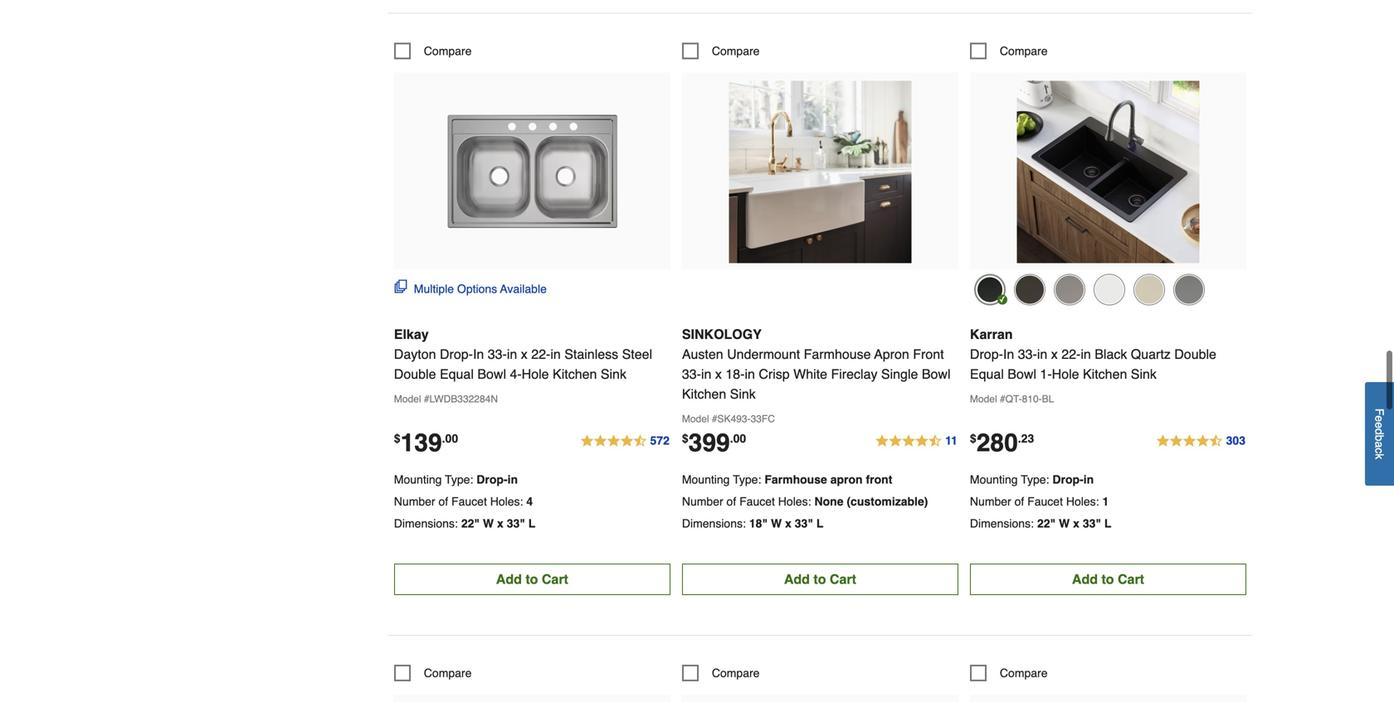 Task type: describe. For each thing, give the bounding box(es) containing it.
kitchen inside karran drop-in 33-in x 22-in black quartz double equal bowl 1-hole kitchen sink
[[1083, 367, 1127, 382]]

4.5 stars image for 139
[[580, 432, 670, 452]]

kitchen for hole
[[553, 367, 597, 382]]

crisp
[[759, 367, 790, 382]]

33" for 4
[[507, 517, 525, 531]]

b
[[1373, 436, 1386, 442]]

2 add to cart from the left
[[784, 572, 856, 587]]

elkay
[[394, 327, 429, 342]]

faucet for none
[[740, 495, 775, 509]]

actual price $139.00 element
[[394, 429, 458, 458]]

w for 4
[[483, 517, 494, 531]]

of for number of faucet holes: 1
[[1015, 495, 1024, 509]]

number of faucet holes: 4
[[394, 495, 533, 509]]

1-
[[1040, 367, 1052, 382]]

austen
[[682, 347, 723, 362]]

# for equal
[[1000, 394, 1006, 405]]

number of faucet holes: none (customizable)
[[682, 495, 928, 509]]

1003198178 element
[[394, 665, 472, 682]]

d
[[1373, 429, 1386, 436]]

2 add to cart button from the left
[[682, 564, 959, 596]]

karran drop-in 33-in x 22-in black quartz double equal bowl 1-hole kitchen sink image
[[1017, 81, 1200, 263]]

type: for number of faucet holes: 4
[[445, 473, 473, 487]]

2 add from the left
[[784, 572, 810, 587]]

compare for the 5013247099 'element'
[[712, 44, 760, 57]]

11
[[945, 434, 958, 448]]

black image
[[974, 274, 1006, 306]]

in inside elkay dayton drop-in 33-in x 22-in stainless steel double equal bowl 4-hole kitchen sink
[[473, 347, 484, 362]]

apron
[[831, 473, 863, 487]]

none
[[815, 495, 844, 509]]

sink for sinkology austen undermount farmhouse apron front 33-in x 18-in crisp white fireclay single bowl kitchen sink
[[730, 387, 756, 402]]

4.5 stars image for 399
[[875, 432, 959, 452]]

$ 280 .23
[[970, 429, 1034, 458]]

model for drop-in 33-in x 22-in black quartz double equal bowl 1-hole kitchen sink
[[970, 394, 997, 405]]

in up 4-
[[507, 347, 517, 362]]

dimensions: 18" w x  33" l
[[682, 517, 824, 531]]

303 button
[[1156, 432, 1247, 452]]

5013222713 element
[[970, 665, 1048, 682]]

$ 139 .00
[[394, 429, 458, 458]]

w for none
[[771, 517, 782, 531]]

in down austen
[[701, 367, 712, 382]]

3 add to cart button from the left
[[970, 564, 1247, 596]]

mounting type: farmhouse apron front
[[682, 473, 892, 487]]

double inside karran drop-in 33-in x 22-in black quartz double equal bowl 1-hole kitchen sink
[[1175, 347, 1217, 362]]

grey image
[[1173, 274, 1205, 306]]

bowl inside karran drop-in 33-in x 22-in black quartz double equal bowl 1-hole kitchen sink
[[1008, 367, 1037, 382]]

multiple options available link
[[394, 280, 547, 297]]

in down undermount
[[745, 367, 755, 382]]

4.5 stars image for 280
[[1156, 432, 1247, 452]]

steel
[[622, 347, 652, 362]]

f e e d b a c k button
[[1365, 383, 1394, 486]]

5002452857 element
[[394, 43, 472, 59]]

front
[[866, 473, 892, 487]]

c
[[1373, 448, 1386, 454]]

f e e d b a c k
[[1373, 409, 1386, 460]]

in left the black
[[1081, 347, 1091, 362]]

kitchen for bowl
[[682, 387, 726, 402]]

sinkology austen undermount farmhouse apron front 33-in x 18-in crisp white fireclay single bowl kitchen sink image
[[729, 81, 912, 263]]

3 add from the left
[[1072, 572, 1098, 587]]

399
[[689, 429, 730, 458]]

22" for 4
[[461, 517, 480, 531]]

model # qt-810-bl
[[970, 394, 1054, 405]]

dimensions: 22" w x  33" l for 1
[[970, 517, 1112, 531]]

$ for 139
[[394, 432, 401, 445]]

quartz
[[1131, 347, 1171, 362]]

multiple
[[414, 282, 454, 296]]

number for number of faucet holes: none (customizable)
[[682, 495, 723, 509]]

farmhouse inside sinkology austen undermount farmhouse apron front 33-in x 18-in crisp white fireclay single bowl kitchen sink
[[804, 347, 871, 362]]

33fc
[[751, 414, 775, 425]]

in up number of faucet holes: 4
[[508, 473, 518, 487]]

multiple options available
[[414, 282, 547, 296]]

139
[[401, 429, 442, 458]]

actual price $399.00 element
[[682, 429, 746, 458]]

white
[[794, 367, 827, 382]]

$ 399 .00
[[682, 429, 746, 458]]

w for 1
[[1059, 517, 1070, 531]]

22- inside karran drop-in 33-in x 22-in black quartz double equal bowl 1-hole kitchen sink
[[1062, 347, 1081, 362]]

in up 1-
[[1037, 347, 1048, 362]]

of for number of faucet holes: 4
[[439, 495, 448, 509]]

# for crisp
[[712, 414, 718, 425]]

model for dayton drop-in 33-in x 22-in stainless steel double equal bowl 4-hole kitchen sink
[[394, 394, 421, 405]]

mounting for number of faucet holes: 1
[[970, 473, 1018, 487]]

# for double
[[424, 394, 429, 405]]

x down 'number of faucet holes: 1' on the bottom right of page
[[1073, 517, 1080, 531]]

qt-
[[1006, 394, 1022, 405]]

sink for elkay dayton drop-in 33-in x 22-in stainless steel double equal bowl 4-hole kitchen sink
[[601, 367, 627, 382]]

l for 4
[[529, 517, 536, 531]]

280
[[977, 429, 1018, 458]]

22- inside elkay dayton drop-in 33-in x 22-in stainless steel double equal bowl 4-hole kitchen sink
[[531, 347, 551, 362]]

holes: for 1
[[1066, 495, 1099, 509]]

1 e from the top
[[1373, 416, 1386, 423]]

2 cart from the left
[[830, 572, 856, 587]]

actual price $280.23 element
[[970, 429, 1034, 458]]

black
[[1095, 347, 1127, 362]]

available
[[500, 282, 547, 296]]

a
[[1373, 442, 1386, 448]]

compare for 5013222713 element
[[1000, 667, 1048, 680]]

holes: for 4
[[490, 495, 523, 509]]

drop- inside elkay dayton drop-in 33-in x 22-in stainless steel double equal bowl 4-hole kitchen sink
[[440, 347, 473, 362]]

faucet for 4
[[452, 495, 487, 509]]

mounting type: drop-in for number of faucet holes: 1
[[970, 473, 1094, 487]]

front
[[913, 347, 944, 362]]

3 to from the left
[[1102, 572, 1114, 587]]

bowl inside sinkology austen undermount farmhouse apron front 33-in x 18-in crisp white fireclay single bowl kitchen sink
[[922, 367, 951, 382]]

bisque image
[[1134, 274, 1165, 306]]

faucet for 1
[[1028, 495, 1063, 509]]

1003280386 element
[[970, 43, 1048, 59]]

18-
[[726, 367, 745, 382]]

l for none (customizable)
[[817, 517, 824, 531]]

stainless
[[565, 347, 618, 362]]



Task type: locate. For each thing, give the bounding box(es) containing it.
double down dayton
[[394, 367, 436, 382]]

1 horizontal spatial w
[[771, 517, 782, 531]]

compare inside 5013222713 element
[[1000, 667, 1048, 680]]

equal inside karran drop-in 33-in x 22-in black quartz double equal bowl 1-hole kitchen sink
[[970, 367, 1004, 382]]

number for number of faucet holes: 1
[[970, 495, 1011, 509]]

2 4.5 stars image from the left
[[875, 432, 959, 452]]

karran drop-in 33-in x 22-in black quartz double equal bowl 1-hole kitchen sink
[[970, 327, 1217, 382]]

3 bowl from the left
[[1008, 367, 1037, 382]]

holes: left "4"
[[490, 495, 523, 509]]

4.5 stars image
[[580, 432, 670, 452], [875, 432, 959, 452], [1156, 432, 1247, 452]]

2 horizontal spatial 4.5 stars image
[[1156, 432, 1247, 452]]

model for austen undermount farmhouse apron front 33-in x 18-in crisp white fireclay single bowl kitchen sink
[[682, 414, 709, 425]]

572
[[650, 434, 670, 448]]

dimensions: left 18"
[[682, 517, 746, 531]]

0 horizontal spatial w
[[483, 517, 494, 531]]

1 type: from the left
[[445, 473, 473, 487]]

to down 1
[[1102, 572, 1114, 587]]

5013313687 element
[[682, 665, 760, 682]]

model down dayton
[[394, 394, 421, 405]]

w right 18"
[[771, 517, 782, 531]]

1 to from the left
[[526, 572, 538, 587]]

kitchen down the black
[[1083, 367, 1127, 382]]

1 horizontal spatial bowl
[[922, 367, 951, 382]]

add to cart button down 1
[[970, 564, 1247, 596]]

sink inside karran drop-in 33-in x 22-in black quartz double equal bowl 1-hole kitchen sink
[[1131, 367, 1157, 382]]

x up 1-
[[1051, 347, 1058, 362]]

1 vertical spatial double
[[394, 367, 436, 382]]

0 horizontal spatial equal
[[440, 367, 474, 382]]

drop- up number of faucet holes: 4
[[477, 473, 508, 487]]

k
[[1373, 454, 1386, 460]]

sinkology
[[682, 327, 762, 342]]

1 of from the left
[[439, 495, 448, 509]]

single
[[881, 367, 918, 382]]

5013247099 element
[[682, 43, 760, 59]]

2 .00 from the left
[[730, 432, 746, 445]]

33" for none
[[795, 517, 813, 531]]

2 22" from the left
[[1037, 517, 1056, 531]]

2 horizontal spatial model
[[970, 394, 997, 405]]

33" down number of faucet holes: 4
[[507, 517, 525, 531]]

mounting
[[394, 473, 442, 487], [682, 473, 730, 487], [970, 473, 1018, 487]]

0 vertical spatial farmhouse
[[804, 347, 871, 362]]

sink down the stainless
[[601, 367, 627, 382]]

0 horizontal spatial bowl
[[477, 367, 506, 382]]

.00 for 139
[[442, 432, 458, 445]]

$
[[394, 432, 401, 445], [682, 432, 689, 445], [970, 432, 977, 445]]

0 horizontal spatial mounting type: drop-in
[[394, 473, 518, 487]]

1 horizontal spatial number
[[682, 495, 723, 509]]

0 vertical spatial double
[[1175, 347, 1217, 362]]

0 horizontal spatial 4.5 stars image
[[580, 432, 670, 452]]

2 horizontal spatial holes:
[[1066, 495, 1099, 509]]

type: up number of faucet holes: 4
[[445, 473, 473, 487]]

0 horizontal spatial 33-
[[488, 347, 507, 362]]

fireclay
[[831, 367, 878, 382]]

0 horizontal spatial kitchen
[[553, 367, 597, 382]]

2 horizontal spatial to
[[1102, 572, 1114, 587]]

l down 1
[[1105, 517, 1112, 531]]

0 horizontal spatial .00
[[442, 432, 458, 445]]

mounting down 399
[[682, 473, 730, 487]]

0 horizontal spatial add to cart button
[[394, 564, 670, 596]]

3 number from the left
[[970, 495, 1011, 509]]

mounting down 139
[[394, 473, 442, 487]]

farmhouse up the fireclay
[[804, 347, 871, 362]]

2 e from the top
[[1373, 423, 1386, 429]]

$ inside $ 280 .23
[[970, 432, 977, 445]]

add
[[496, 572, 522, 587], [784, 572, 810, 587], [1072, 572, 1098, 587]]

0 horizontal spatial to
[[526, 572, 538, 587]]

0 horizontal spatial dimensions:
[[394, 517, 458, 531]]

1
[[1103, 495, 1109, 509]]

.00 inside $ 139 .00
[[442, 432, 458, 445]]

add to cart down none
[[784, 572, 856, 587]]

33-
[[488, 347, 507, 362], [1018, 347, 1037, 362], [682, 367, 701, 382]]

3 l from the left
[[1105, 517, 1112, 531]]

farmhouse
[[804, 347, 871, 362], [765, 473, 827, 487]]

22"
[[461, 517, 480, 531], [1037, 517, 1056, 531]]

in down karran on the right top of page
[[1003, 347, 1014, 362]]

1 mounting from the left
[[394, 473, 442, 487]]

hole
[[522, 367, 549, 382], [1052, 367, 1079, 382]]

18"
[[749, 517, 768, 531]]

f
[[1373, 409, 1386, 416]]

2 horizontal spatial add to cart
[[1072, 572, 1144, 587]]

in inside karran drop-in 33-in x 22-in black quartz double equal bowl 1-hole kitchen sink
[[1003, 347, 1014, 362]]

2 horizontal spatial number
[[970, 495, 1011, 509]]

1 horizontal spatial #
[[712, 414, 718, 425]]

0 horizontal spatial l
[[529, 517, 536, 531]]

22" down number of faucet holes: 4
[[461, 517, 480, 531]]

.23
[[1018, 432, 1034, 445]]

0 horizontal spatial hole
[[522, 367, 549, 382]]

bowl down front on the right of page
[[922, 367, 951, 382]]

33- up 810-
[[1018, 347, 1037, 362]]

hole inside karran drop-in 33-in x 22-in black quartz double equal bowl 1-hole kitchen sink
[[1052, 367, 1079, 382]]

dimensions: 22" w x  33" l down number of faucet holes: 4
[[394, 517, 536, 531]]

0 horizontal spatial 22"
[[461, 517, 480, 531]]

add to cart
[[496, 572, 568, 587], [784, 572, 856, 587], [1072, 572, 1144, 587]]

1 horizontal spatial 22-
[[1062, 347, 1081, 362]]

2 to from the left
[[814, 572, 826, 587]]

2 horizontal spatial $
[[970, 432, 977, 445]]

1 dimensions: from the left
[[394, 517, 458, 531]]

karran
[[970, 327, 1013, 342]]

bowl inside elkay dayton drop-in 33-in x 22-in stainless steel double equal bowl 4-hole kitchen sink
[[477, 367, 506, 382]]

dimensions: 22" w x  33" l for 4
[[394, 517, 536, 531]]

compare inside the 5013247099 'element'
[[712, 44, 760, 57]]

dimensions: 22" w x  33" l
[[394, 517, 536, 531], [970, 517, 1112, 531]]

kitchen up 'model # sk493-33fc'
[[682, 387, 726, 402]]

dimensions: for number of faucet holes: 4
[[394, 517, 458, 531]]

1 .00 from the left
[[442, 432, 458, 445]]

1 horizontal spatial add to cart button
[[682, 564, 959, 596]]

1 dimensions: 22" w x  33" l from the left
[[394, 517, 536, 531]]

1 in from the left
[[473, 347, 484, 362]]

kitchen inside elkay dayton drop-in 33-in x 22-in stainless steel double equal bowl 4-hole kitchen sink
[[553, 367, 597, 382]]

model up 399
[[682, 414, 709, 425]]

1 w from the left
[[483, 517, 494, 531]]

dimensions: down 'number of faucet holes: 1' on the bottom right of page
[[970, 517, 1034, 531]]

of for number of faucet holes: none (customizable)
[[727, 495, 736, 509]]

of down $ 139 .00
[[439, 495, 448, 509]]

0 horizontal spatial in
[[473, 347, 484, 362]]

2 dimensions: 22" w x  33" l from the left
[[970, 517, 1112, 531]]

1 bowl from the left
[[477, 367, 506, 382]]

2 horizontal spatial cart
[[1118, 572, 1144, 587]]

drop- up 'number of faucet holes: 1' on the bottom right of page
[[1053, 473, 1084, 487]]

1 horizontal spatial 33-
[[682, 367, 701, 382]]

1 vertical spatial farmhouse
[[765, 473, 827, 487]]

dimensions: for number of faucet holes: 1
[[970, 517, 1034, 531]]

1 horizontal spatial add to cart
[[784, 572, 856, 587]]

3 w from the left
[[1059, 517, 1070, 531]]

22" down 'number of faucet holes: 1' on the bottom right of page
[[1037, 517, 1056, 531]]

compare inside 5013313687 'element'
[[712, 667, 760, 680]]

x up 4-
[[521, 347, 528, 362]]

1 horizontal spatial mounting type: drop-in
[[970, 473, 1094, 487]]

holes: for none (customizable)
[[778, 495, 811, 509]]

1 horizontal spatial of
[[727, 495, 736, 509]]

type: for number of faucet holes: none (customizable)
[[733, 473, 761, 487]]

2 faucet from the left
[[740, 495, 775, 509]]

mounting down 280
[[970, 473, 1018, 487]]

kitchen down the stainless
[[553, 367, 597, 382]]

1 horizontal spatial faucet
[[740, 495, 775, 509]]

in left the stainless
[[551, 347, 561, 362]]

0 horizontal spatial number
[[394, 495, 435, 509]]

bl
[[1042, 394, 1054, 405]]

4
[[527, 495, 533, 509]]

mounting type: drop-in for number of faucet holes: 4
[[394, 473, 518, 487]]

$ inside $ 399 .00
[[682, 432, 689, 445]]

dimensions: 22" w x  33" l down 'number of faucet holes: 1' on the bottom right of page
[[970, 517, 1112, 531]]

type: for number of faucet holes: 1
[[1021, 473, 1049, 487]]

1 horizontal spatial type:
[[733, 473, 761, 487]]

1 horizontal spatial add
[[784, 572, 810, 587]]

x down number of faucet holes: none (customizable)
[[785, 517, 792, 531]]

2 horizontal spatial add
[[1072, 572, 1098, 587]]

x inside karran drop-in 33-in x 22-in black quartz double equal bowl 1-hole kitchen sink
[[1051, 347, 1058, 362]]

1 horizontal spatial hole
[[1052, 367, 1079, 382]]

1 horizontal spatial equal
[[970, 367, 1004, 382]]

3 type: from the left
[[1021, 473, 1049, 487]]

3 holes: from the left
[[1066, 495, 1099, 509]]

drop-
[[440, 347, 473, 362], [970, 347, 1003, 362], [477, 473, 508, 487], [1053, 473, 1084, 487]]

22" for 1
[[1037, 517, 1056, 531]]

add to cart button down "4"
[[394, 564, 670, 596]]

concrete image
[[1054, 274, 1085, 306]]

holes:
[[490, 495, 523, 509], [778, 495, 811, 509], [1066, 495, 1099, 509]]

33- up lwdb332284n
[[488, 347, 507, 362]]

33" down number of faucet holes: none (customizable)
[[795, 517, 813, 531]]

x inside elkay dayton drop-in 33-in x 22-in stainless steel double equal bowl 4-hole kitchen sink
[[521, 347, 528, 362]]

number down 139
[[394, 495, 435, 509]]

1 mounting type: drop-in from the left
[[394, 473, 518, 487]]

0 horizontal spatial $
[[394, 432, 401, 445]]

1 horizontal spatial 4.5 stars image
[[875, 432, 959, 452]]

sk493-
[[718, 414, 751, 425]]

number up dimensions: 18" w x  33" l
[[682, 495, 723, 509]]

2 type: from the left
[[733, 473, 761, 487]]

to down none
[[814, 572, 826, 587]]

in
[[473, 347, 484, 362], [1003, 347, 1014, 362]]

33" for 1
[[1083, 517, 1101, 531]]

e up d
[[1373, 416, 1386, 423]]

dayton
[[394, 347, 436, 362]]

2 in from the left
[[1003, 347, 1014, 362]]

1 horizontal spatial model
[[682, 414, 709, 425]]

1 horizontal spatial kitchen
[[682, 387, 726, 402]]

1 horizontal spatial $
[[682, 432, 689, 445]]

e
[[1373, 416, 1386, 423], [1373, 423, 1386, 429]]

1 4.5 stars image from the left
[[580, 432, 670, 452]]

compare for 1003280386 element
[[1000, 44, 1048, 57]]

33- inside karran drop-in 33-in x 22-in black quartz double equal bowl 1-hole kitchen sink
[[1018, 347, 1037, 362]]

3 faucet from the left
[[1028, 495, 1063, 509]]

1 horizontal spatial sink
[[730, 387, 756, 402]]

33"
[[507, 517, 525, 531], [795, 517, 813, 531], [1083, 517, 1101, 531]]

to down "4"
[[526, 572, 538, 587]]

2 number from the left
[[682, 495, 723, 509]]

sink inside sinkology austen undermount farmhouse apron front 33-in x 18-in crisp white fireclay single bowl kitchen sink
[[730, 387, 756, 402]]

0 horizontal spatial model
[[394, 394, 421, 405]]

$ inside $ 139 .00
[[394, 432, 401, 445]]

drop- inside karran drop-in 33-in x 22-in black quartz double equal bowl 1-hole kitchen sink
[[970, 347, 1003, 362]]

# up $ 399 .00
[[712, 414, 718, 425]]

2 horizontal spatial bowl
[[1008, 367, 1037, 382]]

e up b
[[1373, 423, 1386, 429]]

3 dimensions: from the left
[[970, 517, 1034, 531]]

1 horizontal spatial dimensions:
[[682, 517, 746, 531]]

1 22- from the left
[[531, 347, 551, 362]]

0 horizontal spatial sink
[[601, 367, 627, 382]]

1 $ from the left
[[394, 432, 401, 445]]

sinkology austen undermount farmhouse apron front 33-in x 18-in crisp white fireclay single bowl kitchen sink
[[682, 327, 951, 402]]

.00 for 399
[[730, 432, 746, 445]]

4-
[[510, 367, 522, 382]]

1 horizontal spatial 22"
[[1037, 517, 1056, 531]]

type: up 'number of faucet holes: 1' on the bottom right of page
[[1021, 473, 1049, 487]]

number
[[394, 495, 435, 509], [682, 495, 723, 509], [970, 495, 1011, 509]]

x
[[521, 347, 528, 362], [1051, 347, 1058, 362], [715, 367, 722, 382], [497, 517, 504, 531], [785, 517, 792, 531], [1073, 517, 1080, 531]]

drop- right dayton
[[440, 347, 473, 362]]

mounting type: drop-in
[[394, 473, 518, 487], [970, 473, 1094, 487]]

3 33" from the left
[[1083, 517, 1101, 531]]

2 l from the left
[[817, 517, 824, 531]]

33- down austen
[[682, 367, 701, 382]]

type: up dimensions: 18" w x  33" l
[[733, 473, 761, 487]]

x down number of faucet holes: 4
[[497, 517, 504, 531]]

33" down 'number of faucet holes: 1' on the bottom right of page
[[1083, 517, 1101, 531]]

2 horizontal spatial dimensions:
[[970, 517, 1034, 531]]

4.5 stars image containing 303
[[1156, 432, 1247, 452]]

2 horizontal spatial #
[[1000, 394, 1006, 405]]

22-
[[531, 347, 551, 362], [1062, 347, 1081, 362]]

to
[[526, 572, 538, 587], [814, 572, 826, 587], [1102, 572, 1114, 587]]

compare for 5002452857 element
[[424, 44, 472, 57]]

sink down the 18-
[[730, 387, 756, 402]]

compare for 1003198178 element
[[424, 667, 472, 680]]

type:
[[445, 473, 473, 487], [733, 473, 761, 487], [1021, 473, 1049, 487]]

options
[[457, 282, 497, 296]]

22- left the black
[[1062, 347, 1081, 362]]

# left 810-
[[1000, 394, 1006, 405]]

.00
[[442, 432, 458, 445], [730, 432, 746, 445]]

kitchen inside sinkology austen undermount farmhouse apron front 33-in x 18-in crisp white fireclay single bowl kitchen sink
[[682, 387, 726, 402]]

number down 280
[[970, 495, 1011, 509]]

faucet left "4"
[[452, 495, 487, 509]]

w
[[483, 517, 494, 531], [771, 517, 782, 531], [1059, 517, 1070, 531]]

w down 'number of faucet holes: 1' on the bottom right of page
[[1059, 517, 1070, 531]]

1 horizontal spatial dimensions: 22" w x  33" l
[[970, 517, 1112, 531]]

equal up lwdb332284n
[[440, 367, 474, 382]]

undermount
[[727, 347, 800, 362]]

compare inside 1003280386 element
[[1000, 44, 1048, 57]]

holes: left 1
[[1066, 495, 1099, 509]]

1 horizontal spatial l
[[817, 517, 824, 531]]

faucet left 1
[[1028, 495, 1063, 509]]

bowl left 1-
[[1008, 367, 1037, 382]]

1 l from the left
[[529, 517, 536, 531]]

$ right 11
[[970, 432, 977, 445]]

2 horizontal spatial kitchen
[[1083, 367, 1127, 382]]

faucet up 18"
[[740, 495, 775, 509]]

2 $ from the left
[[682, 432, 689, 445]]

model
[[394, 394, 421, 405], [970, 394, 997, 405], [682, 414, 709, 425]]

equal inside elkay dayton drop-in 33-in x 22-in stainless steel double equal bowl 4-hole kitchen sink
[[440, 367, 474, 382]]

dimensions: down number of faucet holes: 4
[[394, 517, 458, 531]]

1 faucet from the left
[[452, 495, 487, 509]]

0 horizontal spatial add to cart
[[496, 572, 568, 587]]

11 button
[[875, 432, 959, 452]]

hole inside elkay dayton drop-in 33-in x 22-in stainless steel double equal bowl 4-hole kitchen sink
[[522, 367, 549, 382]]

2 horizontal spatial sink
[[1131, 367, 1157, 382]]

# up $ 139 .00
[[424, 394, 429, 405]]

3 add to cart from the left
[[1072, 572, 1144, 587]]

0 horizontal spatial cart
[[542, 572, 568, 587]]

$ down model # lwdb332284n on the bottom left of page
[[394, 432, 401, 445]]

l down "4"
[[529, 517, 536, 531]]

2 horizontal spatial type:
[[1021, 473, 1049, 487]]

in
[[507, 347, 517, 362], [551, 347, 561, 362], [1037, 347, 1048, 362], [1081, 347, 1091, 362], [701, 367, 712, 382], [745, 367, 755, 382], [508, 473, 518, 487], [1084, 473, 1094, 487]]

1 add from the left
[[496, 572, 522, 587]]

elkay dayton drop-in 33-in x 22-in stainless steel double equal bowl 4-hole kitchen sink image
[[441, 81, 624, 263]]

1 33" from the left
[[507, 517, 525, 531]]

0 horizontal spatial 33"
[[507, 517, 525, 531]]

2 horizontal spatial faucet
[[1028, 495, 1063, 509]]

$ right 572
[[682, 432, 689, 445]]

810-
[[1022, 394, 1042, 405]]

number for number of faucet holes: 4
[[394, 495, 435, 509]]

1 horizontal spatial cart
[[830, 572, 856, 587]]

(customizable)
[[847, 495, 928, 509]]

2 horizontal spatial 33"
[[1083, 517, 1101, 531]]

compare inside 5002452857 element
[[424, 44, 472, 57]]

sink down quartz
[[1131, 367, 1157, 382]]

holes: down mounting type: farmhouse apron front
[[778, 495, 811, 509]]

33- inside elkay dayton drop-in 33-in x 22-in stainless steel double equal bowl 4-hole kitchen sink
[[488, 347, 507, 362]]

number of faucet holes: 1
[[970, 495, 1109, 509]]

equal
[[440, 367, 474, 382], [970, 367, 1004, 382]]

of down $ 280 .23
[[1015, 495, 1024, 509]]

2 horizontal spatial l
[[1105, 517, 1112, 531]]

lwdb332284n
[[429, 394, 498, 405]]

.00 inside $ 399 .00
[[730, 432, 746, 445]]

2 of from the left
[[727, 495, 736, 509]]

brown image
[[1014, 274, 1046, 306]]

equal up model # qt-810-bl
[[970, 367, 1004, 382]]

double inside elkay dayton drop-in 33-in x 22-in stainless steel double equal bowl 4-hole kitchen sink
[[394, 367, 436, 382]]

compare
[[424, 44, 472, 57], [712, 44, 760, 57], [1000, 44, 1048, 57], [424, 667, 472, 680], [712, 667, 760, 680], [1000, 667, 1048, 680]]

2 w from the left
[[771, 517, 782, 531]]

.00 down the sk493-
[[730, 432, 746, 445]]

2 dimensions: from the left
[[682, 517, 746, 531]]

1 number from the left
[[394, 495, 435, 509]]

cart
[[542, 572, 568, 587], [830, 572, 856, 587], [1118, 572, 1144, 587]]

3 cart from the left
[[1118, 572, 1144, 587]]

303
[[1226, 434, 1246, 448]]

2 mounting type: drop-in from the left
[[970, 473, 1094, 487]]

2 horizontal spatial mounting
[[970, 473, 1018, 487]]

x left the 18-
[[715, 367, 722, 382]]

1 22" from the left
[[461, 517, 480, 531]]

$ for 399
[[682, 432, 689, 445]]

mounting type: drop-in up number of faucet holes: 4
[[394, 473, 518, 487]]

add to cart down 1
[[1072, 572, 1144, 587]]

double right quartz
[[1175, 347, 1217, 362]]

w down number of faucet holes: 4
[[483, 517, 494, 531]]

572 button
[[580, 432, 670, 452]]

0 horizontal spatial add
[[496, 572, 522, 587]]

0 horizontal spatial holes:
[[490, 495, 523, 509]]

0 horizontal spatial dimensions: 22" w x  33" l
[[394, 517, 536, 531]]

add to cart down "4"
[[496, 572, 568, 587]]

2 bowl from the left
[[922, 367, 951, 382]]

of
[[439, 495, 448, 509], [727, 495, 736, 509], [1015, 495, 1024, 509]]

apron
[[874, 347, 909, 362]]

4.5 stars image containing 11
[[875, 432, 959, 452]]

compare inside 1003198178 element
[[424, 667, 472, 680]]

1 holes: from the left
[[490, 495, 523, 509]]

in up 'number of faucet holes: 1' on the bottom right of page
[[1084, 473, 1094, 487]]

1 horizontal spatial in
[[1003, 347, 1014, 362]]

2 holes: from the left
[[778, 495, 811, 509]]

4.5 stars image containing 572
[[580, 432, 670, 452]]

dimensions: for number of faucet holes: none (customizable)
[[682, 517, 746, 531]]

0 horizontal spatial 22-
[[531, 347, 551, 362]]

model # lwdb332284n
[[394, 394, 498, 405]]

1 horizontal spatial .00
[[730, 432, 746, 445]]

3 $ from the left
[[970, 432, 977, 445]]

1 horizontal spatial to
[[814, 572, 826, 587]]

3 4.5 stars image from the left
[[1156, 432, 1247, 452]]

0 horizontal spatial of
[[439, 495, 448, 509]]

mounting type: drop-in up 'number of faucet holes: 1' on the bottom right of page
[[970, 473, 1094, 487]]

1 cart from the left
[[542, 572, 568, 587]]

1 equal from the left
[[440, 367, 474, 382]]

l
[[529, 517, 536, 531], [817, 517, 824, 531], [1105, 517, 1112, 531]]

model left qt-
[[970, 394, 997, 405]]

.00 down model # lwdb332284n on the bottom left of page
[[442, 432, 458, 445]]

compare for 5013313687 'element'
[[712, 667, 760, 680]]

$ for 280
[[970, 432, 977, 445]]

drop- down karran on the right top of page
[[970, 347, 1003, 362]]

mounting for number of faucet holes: none (customizable)
[[682, 473, 730, 487]]

2 hole from the left
[[1052, 367, 1079, 382]]

1 horizontal spatial holes:
[[778, 495, 811, 509]]

mounting for number of faucet holes: 4
[[394, 473, 442, 487]]

kitchen
[[553, 367, 597, 382], [1083, 367, 1127, 382], [682, 387, 726, 402]]

model # sk493-33fc
[[682, 414, 775, 425]]

3 mounting from the left
[[970, 473, 1018, 487]]

add to cart button down none
[[682, 564, 959, 596]]

white image
[[1094, 274, 1125, 306]]

x inside sinkology austen undermount farmhouse apron front 33-in x 18-in crisp white fireclay single bowl kitchen sink
[[715, 367, 722, 382]]

bowl left 4-
[[477, 367, 506, 382]]

l for 1
[[1105, 517, 1112, 531]]

22- left the stainless
[[531, 347, 551, 362]]

sink
[[601, 367, 627, 382], [1131, 367, 1157, 382], [730, 387, 756, 402]]

1 horizontal spatial mounting
[[682, 473, 730, 487]]

in up lwdb332284n
[[473, 347, 484, 362]]

2 22- from the left
[[1062, 347, 1081, 362]]

elkay dayton drop-in 33-in x 22-in stainless steel double equal bowl 4-hole kitchen sink
[[394, 327, 652, 382]]

0 horizontal spatial double
[[394, 367, 436, 382]]

faucet
[[452, 495, 487, 509], [740, 495, 775, 509], [1028, 495, 1063, 509]]

bowl
[[477, 367, 506, 382], [922, 367, 951, 382], [1008, 367, 1037, 382]]

1 hole from the left
[[522, 367, 549, 382]]

2 mounting from the left
[[682, 473, 730, 487]]

l down none
[[817, 517, 824, 531]]

2 horizontal spatial of
[[1015, 495, 1024, 509]]

sink inside elkay dayton drop-in 33-in x 22-in stainless steel double equal bowl 4-hole kitchen sink
[[601, 367, 627, 382]]

0 horizontal spatial faucet
[[452, 495, 487, 509]]

0 horizontal spatial type:
[[445, 473, 473, 487]]

0 horizontal spatial mounting
[[394, 473, 442, 487]]

2 horizontal spatial add to cart button
[[970, 564, 1247, 596]]

2 horizontal spatial w
[[1059, 517, 1070, 531]]

1 horizontal spatial double
[[1175, 347, 1217, 362]]

2 horizontal spatial 33-
[[1018, 347, 1037, 362]]

1 add to cart button from the left
[[394, 564, 670, 596]]

2 33" from the left
[[795, 517, 813, 531]]

0 horizontal spatial #
[[424, 394, 429, 405]]

add to cart button
[[394, 564, 670, 596], [682, 564, 959, 596], [970, 564, 1247, 596]]

1 horizontal spatial 33"
[[795, 517, 813, 531]]

3 of from the left
[[1015, 495, 1024, 509]]

of up dimensions: 18" w x  33" l
[[727, 495, 736, 509]]

farmhouse up number of faucet holes: none (customizable)
[[765, 473, 827, 487]]

33- inside sinkology austen undermount farmhouse apron front 33-in x 18-in crisp white fireclay single bowl kitchen sink
[[682, 367, 701, 382]]

1 add to cart from the left
[[496, 572, 568, 587]]

2 equal from the left
[[970, 367, 1004, 382]]



Task type: vqa. For each thing, say whether or not it's contained in the screenshot.
of
yes



